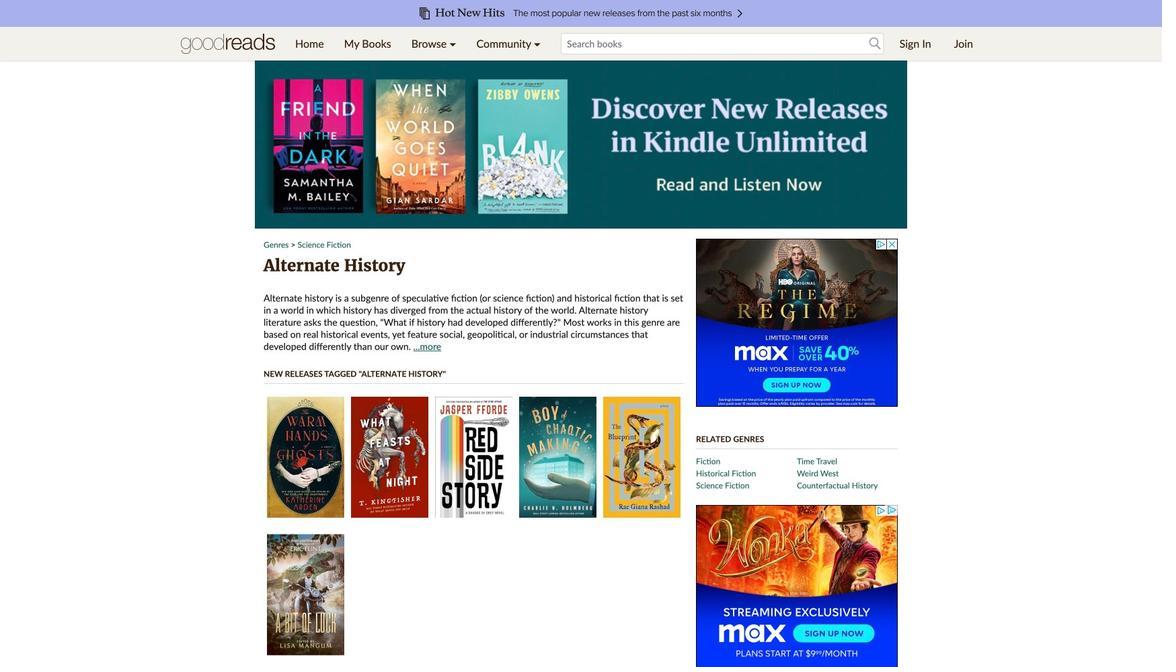 Task type: vqa. For each thing, say whether or not it's contained in the screenshot.
the A Bit of Luck: Alternate Histories in Honor of Eric Flint image
yes



Task type: locate. For each thing, give the bounding box(es) containing it.
menu
[[285, 27, 551, 61]]

2 vertical spatial advertisement element
[[696, 505, 898, 667]]

0 vertical spatial advertisement element
[[255, 61, 907, 229]]

the warm hands of ghosts image
[[267, 397, 344, 518]]

1 vertical spatial advertisement element
[[696, 239, 898, 407]]

Search for books to add to your shelves search field
[[561, 33, 884, 54]]

advertisement element
[[255, 61, 907, 229], [696, 239, 898, 407], [696, 505, 898, 667]]

red side story (shades of grey, #2) image
[[435, 397, 513, 518]]

boy of chaotic making (whimbrel house, #3) image
[[519, 397, 597, 518]]

a bit of luck: alternate histories in honor of eric flint image
[[267, 534, 344, 656]]

Search books text field
[[561, 33, 884, 54]]



Task type: describe. For each thing, give the bounding box(es) containing it.
recent hit books of the past 6 months image
[[43, 0, 1119, 27]]

the blueprint image
[[603, 397, 681, 518]]

what feasts at night (sworn soldier, #2) image
[[351, 397, 428, 518]]



